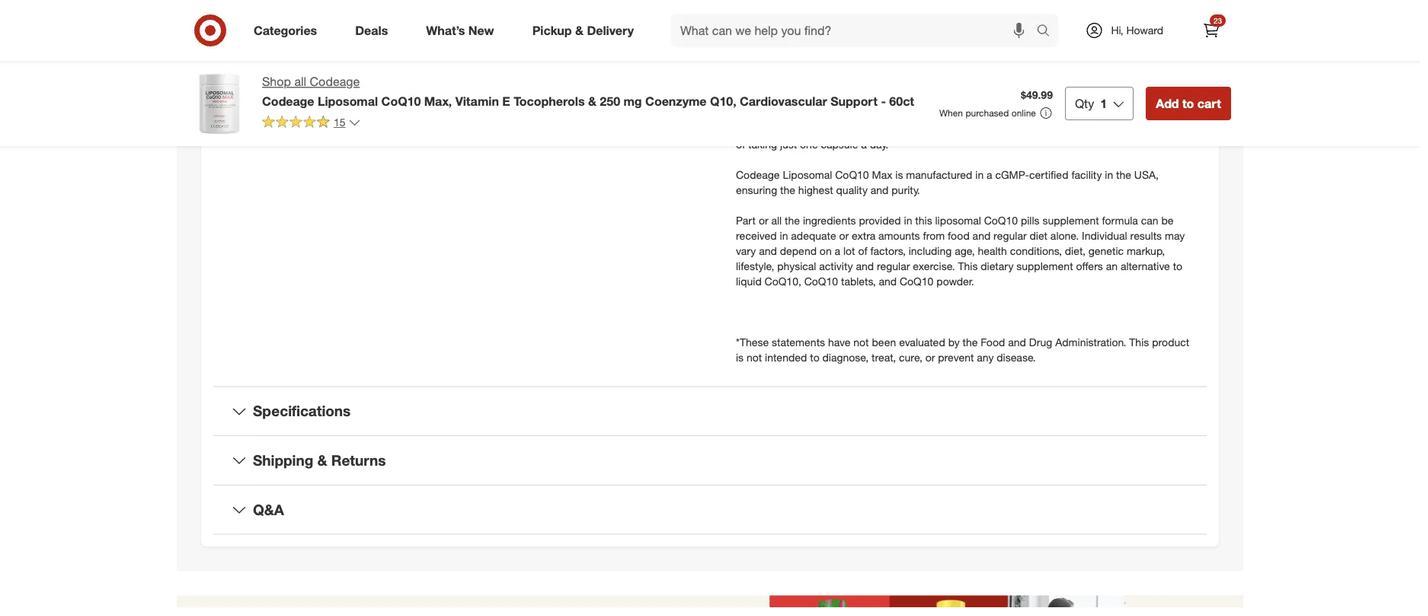 Task type: locate. For each thing, give the bounding box(es) containing it.
1 horizontal spatial support
[[877, 61, 914, 75]]

2 horizontal spatial dietary
[[981, 259, 1014, 273]]

is right -
[[891, 107, 899, 120]]

is down *these
[[736, 351, 744, 364]]

support up support
[[831, 77, 869, 90]]

2 vertical spatial for
[[776, 122, 789, 136]]

deals
[[355, 23, 388, 38]]

& left the 250
[[588, 94, 597, 108]]

adequate
[[791, 229, 837, 242]]

1 vertical spatial codeage
[[262, 94, 314, 108]]

0 vertical spatial support
[[1132, 31, 1170, 44]]

1 vertical spatial health
[[978, 244, 1007, 257]]

1 horizontal spatial this
[[958, 259, 978, 273]]

enthusiasts
[[1025, 31, 1080, 44]]

0 horizontal spatial for
[[736, 77, 749, 90]]

2 horizontal spatial &
[[588, 94, 597, 108]]

0 vertical spatial it
[[1068, 61, 1074, 75]]

treat,
[[872, 351, 896, 364]]

0 horizontal spatial of
[[736, 137, 745, 151]]

e
[[503, 94, 510, 108]]

shipping & returns button
[[213, 437, 1207, 485]]

& left the returns at the left bottom of the page
[[317, 452, 327, 470]]

this up "suitable"
[[736, 107, 756, 120]]

making up convenience
[[1116, 107, 1151, 120]]

not up the diagnose,
[[854, 336, 869, 349]]

capsule
[[821, 137, 858, 151]]

energy down the provide
[[885, 46, 918, 59]]

provide
[[891, 31, 926, 44]]

0 vertical spatial is
[[891, 107, 899, 120]]

2 vertical spatial support
[[831, 77, 869, 90]]

physical down depend
[[778, 259, 817, 273]]

in left cgmp-
[[976, 168, 984, 181]]

1 vertical spatial of
[[736, 137, 745, 151]]

and down purchased
[[974, 122, 992, 136]]

intended
[[765, 351, 807, 364]]

the
[[1111, 122, 1127, 136], [1117, 168, 1132, 181], [780, 183, 796, 197], [785, 214, 800, 227], [963, 336, 978, 349]]

1 vertical spatial making
[[1116, 107, 1151, 120]]

vary
[[736, 244, 756, 257]]

the inside *these statements have not been evaluated by the food and drug administration. this product is not intended to diagnose, treat, cure, or prevent any disease.
[[963, 336, 978, 349]]

codeage up 15
[[310, 74, 360, 89]]

and inside *these statements have not been evaluated by the food and drug administration. this product is not intended to diagnose, treat, cure, or prevent any disease.
[[1008, 336, 1026, 349]]

coq10 up "suitable"
[[759, 107, 793, 120]]

0 horizontal spatial this
[[736, 107, 756, 120]]

liposomal
[[318, 94, 378, 108], [783, 168, 833, 181]]

1 vertical spatial support
[[877, 61, 914, 75]]

it inside the a high dose of coq10 may also provide athletes and fitness enthusiasts advanced support for their cardiovascular health and energy levels during intense physical activity.* with its role in atp production, coq10 may help support energy and endurance, making it a superior supplement for those looking to support their physical performance.*
[[1068, 61, 1074, 75]]

all inside part or all the ingredients provided in this liposomal coq10 pills supplement formula can be received in adequate or extra amounts from food and regular diet alone. individual results may vary and depend on a lot of factors, including age, health conditions, diet, genetic markup, lifestyle, physical activity and regular exercise. this dietary supplement offers an alternative to liquid coq10, coq10 tablets, and coq10 powder.
[[772, 214, 782, 227]]

one
[[800, 137, 818, 151]]

0 vertical spatial of
[[796, 31, 805, 44]]

1 horizontal spatial &
[[575, 23, 584, 38]]

may left help
[[830, 61, 850, 75]]

1 horizontal spatial physical
[[896, 77, 935, 90]]

the down free,
[[1111, 122, 1127, 136]]

2 horizontal spatial or
[[926, 351, 935, 364]]

2 vertical spatial physical
[[778, 259, 817, 273]]

and down received
[[759, 244, 777, 257]]

in
[[1165, 46, 1173, 59], [976, 168, 984, 181], [1105, 168, 1114, 181], [904, 214, 913, 227], [780, 229, 788, 242]]

a down activity.*
[[1076, 61, 1082, 75]]

0 vertical spatial dietary
[[796, 107, 829, 120]]

coq10 down activity on the right top of the page
[[805, 275, 838, 288]]

atp
[[1176, 46, 1195, 59]]

the right by
[[963, 336, 978, 349]]

to inside the a high dose of coq10 may also provide athletes and fitness enthusiasts advanced support for their cardiovascular health and energy levels during intense physical activity.* with its role in atp production, coq10 may help support energy and endurance, making it a superior supplement for those looking to support their physical performance.*
[[819, 77, 828, 90]]

supplement down conditions,
[[1017, 259, 1073, 273]]

powder.
[[937, 275, 974, 288]]

coq10
[[808, 31, 842, 44], [793, 61, 827, 75], [381, 94, 421, 108], [759, 107, 793, 120], [835, 168, 869, 181], [984, 214, 1018, 227], [805, 275, 838, 288], [900, 275, 934, 288]]

coq10 up quality
[[835, 168, 869, 181]]

this down age,
[[958, 259, 978, 273]]

0 vertical spatial all
[[294, 74, 306, 89]]

is inside "this coq10 dietary supplement is non-gmo, vegan, dairy, soy, and gluten-free, making it suitable for individuals with various dietary needs and preferences. plus, enjoy the convenience of taking just one capsule a day."
[[891, 107, 899, 120]]

to right looking
[[819, 77, 828, 90]]

health right age,
[[978, 244, 1007, 257]]

pickup
[[532, 23, 572, 38]]

& inside pickup & delivery link
[[575, 23, 584, 38]]

add to cart
[[1156, 96, 1222, 111]]

a high dose of coq10 may also provide athletes and fitness enthusiasts advanced support for their cardiovascular health and energy levels during intense physical activity.* with its role in atp production, coq10 may help support energy and endurance, making it a superior supplement for those looking to support their physical performance.*
[[736, 31, 1195, 90]]

0 vertical spatial their
[[736, 46, 757, 59]]

various
[[868, 122, 902, 136]]

physical
[[1022, 46, 1061, 59], [896, 77, 935, 90], [778, 259, 817, 273]]

in right role
[[1165, 46, 1173, 59]]

0 horizontal spatial health
[[832, 46, 861, 59]]

dietary down conditions,
[[981, 259, 1014, 273]]

What can we help you find? suggestions appear below search field
[[671, 14, 1041, 47]]

0 horizontal spatial regular
[[877, 259, 910, 273]]

0 vertical spatial making
[[1030, 61, 1065, 75]]

supplement down role
[[1128, 61, 1184, 75]]

all up received
[[772, 214, 782, 227]]

2 vertical spatial codeage
[[736, 168, 780, 181]]

this left the product
[[1130, 336, 1149, 349]]

plus,
[[1057, 122, 1080, 136]]

codeage up the ensuring
[[736, 168, 780, 181]]

to inside part or all the ingredients provided in this liposomal coq10 pills supplement formula can be received in adequate or extra amounts from food and regular diet alone. individual results may vary and depend on a lot of factors, including age, health conditions, diet, genetic markup, lifestyle, physical activity and regular exercise. this dietary supplement offers an alternative to liquid coq10, coq10 tablets, and coq10 powder.
[[1173, 259, 1183, 273]]

to right alternative at the right top of the page
[[1173, 259, 1183, 273]]

2 vertical spatial dietary
[[981, 259, 1014, 273]]

1 horizontal spatial liposomal
[[783, 168, 833, 181]]

may inside part or all the ingredients provided in this liposomal coq10 pills supplement formula can be received in adequate or extra amounts from food and regular diet alone. individual results may vary and depend on a lot of factors, including age, health conditions, diet, genetic markup, lifestyle, physical activity and regular exercise. this dietary supplement offers an alternative to liquid coq10, coq10 tablets, and coq10 powder.
[[1165, 229, 1185, 242]]

& inside shipping & returns dropdown button
[[317, 452, 327, 470]]

0 vertical spatial physical
[[1022, 46, 1061, 59]]

or down evaluated
[[926, 351, 935, 364]]

making up $49.99
[[1030, 61, 1065, 75]]

can
[[1141, 214, 1159, 227]]

the inside part or all the ingredients provided in this liposomal coq10 pills supplement formula can be received in adequate or extra amounts from food and regular diet alone. individual results may vary and depend on a lot of factors, including age, health conditions, diet, genetic markup, lifestyle, physical activity and regular exercise. this dietary supplement offers an alternative to liquid coq10, coq10 tablets, and coq10 powder.
[[785, 214, 800, 227]]

0 horizontal spatial all
[[294, 74, 306, 89]]

of
[[796, 31, 805, 44], [736, 137, 745, 151], [858, 244, 868, 257]]

specifications
[[253, 403, 351, 420]]

it down activity.*
[[1068, 61, 1074, 75]]

dietary inside part or all the ingredients provided in this liposomal coq10 pills supplement formula can be received in adequate or extra amounts from food and regular diet alone. individual results may vary and depend on a lot of factors, including age, health conditions, diet, genetic markup, lifestyle, physical activity and regular exercise. this dietary supplement offers an alternative to liquid coq10, coq10 tablets, and coq10 powder.
[[981, 259, 1014, 273]]

2 vertical spatial is
[[736, 351, 744, 364]]

1 horizontal spatial not
[[854, 336, 869, 349]]

1 vertical spatial liposomal
[[783, 168, 833, 181]]

1 vertical spatial regular
[[877, 259, 910, 273]]

diet,
[[1065, 244, 1086, 257]]

liposomal inside shop all codeage codeage liposomal coq10 max, vitamin e tocopherols & 250 mg coenzyme q10, cardiovascular support - 60ct
[[318, 94, 378, 108]]

cardiovascular
[[760, 46, 829, 59]]

physical down enthusiasts
[[1022, 46, 1061, 59]]

been
[[872, 336, 896, 349]]

coq10 inside codeage liposomal coq10 max is manufactured in a cgmp-certified facility in the usa, ensuring the highest quality and purity.
[[835, 168, 869, 181]]

categories
[[254, 23, 317, 38]]

0 horizontal spatial or
[[759, 214, 769, 227]]

or up received
[[759, 214, 769, 227]]

is for manufactured
[[896, 168, 903, 181]]

2 vertical spatial or
[[926, 351, 935, 364]]

and down max
[[871, 183, 889, 197]]

suitable
[[736, 122, 773, 136]]

and up age,
[[973, 229, 991, 242]]

0 horizontal spatial it
[[1068, 61, 1074, 75]]

1 vertical spatial all
[[772, 214, 782, 227]]

0 horizontal spatial liposomal
[[318, 94, 378, 108]]

of right lot
[[858, 244, 868, 257]]

1 vertical spatial &
[[588, 94, 597, 108]]

pickup & delivery
[[532, 23, 634, 38]]

facility
[[1072, 168, 1102, 181]]

of inside part or all the ingredients provided in this liposomal coq10 pills supplement formula can be received in adequate or extra amounts from food and regular diet alone. individual results may vary and depend on a lot of factors, including age, health conditions, diet, genetic markup, lifestyle, physical activity and regular exercise. this dietary supplement offers an alternative to liquid coq10, coq10 tablets, and coq10 powder.
[[858, 244, 868, 257]]

0 horizontal spatial &
[[317, 452, 327, 470]]

be
[[1162, 214, 1174, 227]]

this inside *these statements have not been evaluated by the food and drug administration. this product is not intended to diagnose, treat, cure, or prevent any disease.
[[1130, 336, 1149, 349]]

in up depend
[[780, 229, 788, 242]]

this
[[736, 107, 756, 120], [958, 259, 978, 273], [1130, 336, 1149, 349]]

0 vertical spatial &
[[575, 23, 584, 38]]

qty 1
[[1075, 96, 1108, 111]]

supplement inside "this coq10 dietary supplement is non-gmo, vegan, dairy, soy, and gluten-free, making it suitable for individuals with various dietary needs and preferences. plus, enjoy the convenience of taking just one capsule a day."
[[832, 107, 888, 120]]

1 horizontal spatial of
[[796, 31, 805, 44]]

their up -
[[872, 77, 893, 90]]

alternative
[[1121, 259, 1170, 273]]

0 vertical spatial energy
[[885, 46, 918, 59]]

shipping
[[253, 452, 313, 470]]

regular down pills
[[994, 229, 1027, 242]]

energy down levels
[[917, 61, 950, 75]]

1 vertical spatial it
[[1154, 107, 1159, 120]]

health
[[832, 46, 861, 59], [978, 244, 1007, 257]]

2 horizontal spatial physical
[[1022, 46, 1061, 59]]

codeage
[[310, 74, 360, 89], [262, 94, 314, 108], [736, 168, 780, 181]]

coq10 up cardiovascular
[[808, 31, 842, 44]]

to down statements
[[810, 351, 820, 364]]

0 vertical spatial codeage
[[310, 74, 360, 89]]

production,
[[736, 61, 790, 75]]

1 vertical spatial their
[[872, 77, 893, 90]]

it inside "this coq10 dietary supplement is non-gmo, vegan, dairy, soy, and gluten-free, making it suitable for individuals with various dietary needs and preferences. plus, enjoy the convenience of taking just one capsule a day."
[[1154, 107, 1159, 120]]

and up tablets, at the top right of page
[[856, 259, 874, 273]]

1 vertical spatial this
[[958, 259, 978, 273]]

health up help
[[832, 46, 861, 59]]

1 vertical spatial for
[[736, 77, 749, 90]]

dairy,
[[988, 107, 1013, 120]]

a left lot
[[835, 244, 841, 257]]

is inside codeage liposomal coq10 max is manufactured in a cgmp-certified facility in the usa, ensuring the highest quality and purity.
[[896, 168, 903, 181]]

$49.99
[[1021, 89, 1053, 102]]

evaluated
[[899, 336, 946, 349]]

or up lot
[[839, 229, 849, 242]]

0 vertical spatial for
[[1173, 31, 1186, 44]]

0 vertical spatial or
[[759, 214, 769, 227]]

2 vertical spatial this
[[1130, 336, 1149, 349]]

1 horizontal spatial or
[[839, 229, 849, 242]]

to right add
[[1183, 96, 1195, 111]]

0 horizontal spatial physical
[[778, 259, 817, 273]]

for up just at the top
[[776, 122, 789, 136]]

0 vertical spatial regular
[[994, 229, 1027, 242]]

liposomal up 15
[[318, 94, 378, 108]]

extra
[[852, 229, 876, 242]]

& for returns
[[317, 452, 327, 470]]

specifications button
[[213, 387, 1207, 436]]

in right facility
[[1105, 168, 1114, 181]]

1 vertical spatial dietary
[[905, 122, 938, 136]]

a left day.
[[861, 137, 867, 151]]

shipping & returns
[[253, 452, 386, 470]]

0 vertical spatial health
[[832, 46, 861, 59]]

advertisement region
[[177, 596, 1244, 609]]

lifestyle,
[[736, 259, 775, 273]]

1 horizontal spatial dietary
[[905, 122, 938, 136]]

2 horizontal spatial of
[[858, 244, 868, 257]]

coq10 inside shop all codeage codeage liposomal coq10 max, vitamin e tocopherols & 250 mg coenzyme q10, cardiovascular support - 60ct
[[381, 94, 421, 108]]

liposomal
[[936, 214, 981, 227]]

15 link
[[262, 115, 361, 132]]

of up cardiovascular
[[796, 31, 805, 44]]

and up 'disease.' in the bottom of the page
[[1008, 336, 1026, 349]]

1 vertical spatial is
[[896, 168, 903, 181]]

1 horizontal spatial making
[[1116, 107, 1151, 120]]

1 horizontal spatial health
[[978, 244, 1007, 257]]

regular
[[994, 229, 1027, 242], [877, 259, 910, 273]]

their down the a
[[736, 46, 757, 59]]

1 horizontal spatial all
[[772, 214, 782, 227]]

any
[[977, 351, 994, 364]]

support up role
[[1132, 31, 1170, 44]]

0 horizontal spatial not
[[747, 351, 762, 364]]

health inside part or all the ingredients provided in this liposomal coq10 pills supplement formula can be received in adequate or extra amounts from food and regular diet alone. individual results may vary and depend on a lot of factors, including age, health conditions, diet, genetic markup, lifestyle, physical activity and regular exercise. this dietary supplement offers an alternative to liquid coq10, coq10 tablets, and coq10 powder.
[[978, 244, 1007, 257]]

not down *these
[[747, 351, 762, 364]]

vitamin
[[456, 94, 499, 108]]

of inside "this coq10 dietary supplement is non-gmo, vegan, dairy, soy, and gluten-free, making it suitable for individuals with various dietary needs and preferences. plus, enjoy the convenience of taking just one capsule a day."
[[736, 137, 745, 151]]

this inside part or all the ingredients provided in this liposomal coq10 pills supplement formula can be received in adequate or extra amounts from food and regular diet alone. individual results may vary and depend on a lot of factors, including age, health conditions, diet, genetic markup, lifestyle, physical activity and regular exercise. this dietary supplement offers an alternative to liquid coq10, coq10 tablets, and coq10 powder.
[[958, 259, 978, 273]]

categories link
[[241, 14, 336, 47]]

all inside shop all codeage codeage liposomal coq10 max, vitamin e tocopherols & 250 mg coenzyme q10, cardiovascular support - 60ct
[[294, 74, 306, 89]]

is up purity. at the right
[[896, 168, 903, 181]]

all right shop
[[294, 74, 306, 89]]

0 vertical spatial liposomal
[[318, 94, 378, 108]]

highest
[[799, 183, 834, 197]]

tocopherols
[[514, 94, 585, 108]]

250
[[600, 94, 620, 108]]

to inside button
[[1183, 96, 1195, 111]]

q10,
[[710, 94, 737, 108]]

usa,
[[1135, 168, 1159, 181]]

2 vertical spatial may
[[1165, 229, 1185, 242]]

supplement
[[1128, 61, 1184, 75], [832, 107, 888, 120], [1043, 214, 1100, 227], [1017, 259, 1073, 273]]

regular down factors,
[[877, 259, 910, 273]]

2 vertical spatial &
[[317, 452, 327, 470]]

administration.
[[1056, 336, 1127, 349]]

cart
[[1198, 96, 1222, 111]]

1 horizontal spatial it
[[1154, 107, 1159, 120]]

physical up 60ct
[[896, 77, 935, 90]]

2 horizontal spatial for
[[1173, 31, 1186, 44]]

may left also at the top right
[[845, 31, 865, 44]]

a left cgmp-
[[987, 168, 993, 181]]

0 horizontal spatial their
[[736, 46, 757, 59]]

the up adequate
[[785, 214, 800, 227]]

search button
[[1030, 14, 1067, 50]]

support right help
[[877, 61, 914, 75]]

codeage down shop
[[262, 94, 314, 108]]

2 vertical spatial of
[[858, 244, 868, 257]]

just
[[780, 137, 797, 151]]

supplement inside the a high dose of coq10 may also provide athletes and fitness enthusiasts advanced support for their cardiovascular health and energy levels during intense physical activity.* with its role in atp production, coq10 may help support energy and endurance, making it a superior supplement for those looking to support their physical performance.*
[[1128, 61, 1184, 75]]

delivery
[[587, 23, 634, 38]]

of down "suitable"
[[736, 137, 745, 151]]

preferences.
[[995, 122, 1054, 136]]

may down be
[[1165, 229, 1185, 242]]

manufactured
[[906, 168, 973, 181]]

health inside the a high dose of coq10 may also provide athletes and fitness enthusiasts advanced support for their cardiovascular health and energy levels during intense physical activity.* with its role in atp production, coq10 may help support energy and endurance, making it a superior supplement for those looking to support their physical performance.*
[[832, 46, 861, 59]]

a inside part or all the ingredients provided in this liposomal coq10 pills supplement formula can be received in adequate or extra amounts from food and regular diet alone. individual results may vary and depend on a lot of factors, including age, health conditions, diet, genetic markup, lifestyle, physical activity and regular exercise. this dietary supplement offers an alternative to liquid coq10, coq10 tablets, and coq10 powder.
[[835, 244, 841, 257]]

supplement up with
[[832, 107, 888, 120]]

dietary down the "non-"
[[905, 122, 938, 136]]

shop
[[262, 74, 291, 89]]

for left those
[[736, 77, 749, 90]]

for up atp
[[1173, 31, 1186, 44]]

it up convenience
[[1154, 107, 1159, 120]]

2 horizontal spatial this
[[1130, 336, 1149, 349]]

0 horizontal spatial making
[[1030, 61, 1065, 75]]

0 vertical spatial this
[[736, 107, 756, 120]]

what's new
[[426, 23, 494, 38]]

or
[[759, 214, 769, 227], [839, 229, 849, 242], [926, 351, 935, 364]]

coq10 left max,
[[381, 94, 421, 108]]

& right pickup
[[575, 23, 584, 38]]

1 horizontal spatial regular
[[994, 229, 1027, 242]]

1 horizontal spatial for
[[776, 122, 789, 136]]

and down $49.99
[[1037, 107, 1055, 120]]

dietary up individuals
[[796, 107, 829, 120]]

a inside the a high dose of coq10 may also provide athletes and fitness enthusiasts advanced support for their cardiovascular health and energy levels during intense physical activity.* with its role in atp production, coq10 may help support energy and endurance, making it a superior supplement for those looking to support their physical performance.*
[[1076, 61, 1082, 75]]

liposomal up highest
[[783, 168, 833, 181]]

advanced
[[1083, 31, 1129, 44]]

and down also at the top right
[[864, 46, 882, 59]]



Task type: vqa. For each thing, say whether or not it's contained in the screenshot.
the Sports & Outdoors Deals link
no



Task type: describe. For each thing, give the bounding box(es) containing it.
conditions,
[[1010, 244, 1062, 257]]

coenzyme
[[646, 94, 707, 108]]

1 vertical spatial energy
[[917, 61, 950, 75]]

food
[[948, 229, 970, 242]]

liquid
[[736, 275, 762, 288]]

what's
[[426, 23, 465, 38]]

shop all codeage codeage liposomal coq10 max, vitamin e tocopherols & 250 mg coenzyme q10, cardiovascular support - 60ct
[[262, 74, 915, 108]]

0 vertical spatial not
[[854, 336, 869, 349]]

product
[[1152, 336, 1190, 349]]

received
[[736, 229, 777, 242]]

online
[[1012, 107, 1036, 119]]

hi,
[[1111, 24, 1124, 37]]

cardiovascular
[[740, 94, 827, 108]]

ingredients
[[803, 214, 856, 227]]

a
[[736, 31, 743, 44]]

qty
[[1075, 96, 1095, 111]]

new
[[469, 23, 494, 38]]

day.
[[870, 137, 889, 151]]

high
[[746, 31, 766, 44]]

codeage inside codeage liposomal coq10 max is manufactured in a cgmp-certified facility in the usa, ensuring the highest quality and purity.
[[736, 168, 780, 181]]

is for non-
[[891, 107, 899, 120]]

for inside "this coq10 dietary supplement is non-gmo, vegan, dairy, soy, and gluten-free, making it suitable for individuals with various dietary needs and preferences. plus, enjoy the convenience of taking just one capsule a day."
[[776, 122, 789, 136]]

0 horizontal spatial dietary
[[796, 107, 829, 120]]

by
[[949, 336, 960, 349]]

with
[[845, 122, 865, 136]]

coq10 left pills
[[984, 214, 1018, 227]]

0 horizontal spatial support
[[831, 77, 869, 90]]

activity
[[819, 259, 853, 273]]

diagnose,
[[823, 351, 869, 364]]

is inside *these statements have not been evaluated by the food and drug administration. this product is not intended to diagnose, treat, cure, or prevent any disease.
[[736, 351, 744, 364]]

coq10 up looking
[[793, 61, 827, 75]]

amounts
[[879, 229, 920, 242]]

search
[[1030, 24, 1067, 39]]

a inside codeage liposomal coq10 max is manufactured in a cgmp-certified facility in the usa, ensuring the highest quality and purity.
[[987, 168, 993, 181]]

this inside "this coq10 dietary supplement is non-gmo, vegan, dairy, soy, and gluten-free, making it suitable for individuals with various dietary needs and preferences. plus, enjoy the convenience of taking just one capsule a day."
[[736, 107, 756, 120]]

quality
[[836, 183, 868, 197]]

2 horizontal spatial support
[[1132, 31, 1170, 44]]

add to cart button
[[1146, 87, 1232, 120]]

15
[[334, 116, 346, 129]]

cgmp-
[[996, 168, 1030, 181]]

part or all the ingredients provided in this liposomal coq10 pills supplement formula can be received in adequate or extra amounts from food and regular diet alone. individual results may vary and depend on a lot of factors, including age, health conditions, diet, genetic markup, lifestyle, physical activity and regular exercise. this dietary supplement offers an alternative to liquid coq10, coq10 tablets, and coq10 powder.
[[736, 214, 1185, 288]]

non-
[[902, 107, 924, 120]]

supplement up alone.
[[1043, 214, 1100, 227]]

*these
[[736, 336, 769, 349]]

making inside "this coq10 dietary supplement is non-gmo, vegan, dairy, soy, and gluten-free, making it suitable for individuals with various dietary needs and preferences. plus, enjoy the convenience of taking just one capsule a day."
[[1116, 107, 1151, 120]]

diet
[[1030, 229, 1048, 242]]

role
[[1144, 46, 1162, 59]]

howard
[[1127, 24, 1164, 37]]

lot
[[844, 244, 856, 257]]

levels
[[921, 46, 948, 59]]

offers
[[1076, 259, 1103, 273]]

endurance,
[[974, 61, 1027, 75]]

alone.
[[1051, 229, 1079, 242]]

codeage liposomal coq10 max is manufactured in a cgmp-certified facility in the usa, ensuring the highest quality and purity.
[[736, 168, 1159, 197]]

coq10,
[[765, 275, 802, 288]]

pickup & delivery link
[[519, 14, 653, 47]]

gluten-
[[1058, 107, 1092, 120]]

pills
[[1021, 214, 1040, 227]]

& for delivery
[[575, 23, 584, 38]]

activity.*
[[1064, 46, 1103, 59]]

q&a button
[[213, 486, 1207, 535]]

physical inside part or all the ingredients provided in this liposomal coq10 pills supplement formula can be received in adequate or extra amounts from food and regular diet alone. individual results may vary and depend on a lot of factors, including age, health conditions, diet, genetic markup, lifestyle, physical activity and regular exercise. this dietary supplement offers an alternative to liquid coq10, coq10 tablets, and coq10 powder.
[[778, 259, 817, 273]]

in left this
[[904, 214, 913, 227]]

1 vertical spatial not
[[747, 351, 762, 364]]

mg
[[624, 94, 642, 108]]

this
[[916, 214, 933, 227]]

prevent
[[938, 351, 974, 364]]

have
[[828, 336, 851, 349]]

depend
[[780, 244, 817, 257]]

and down during
[[953, 61, 971, 75]]

0 vertical spatial may
[[845, 31, 865, 44]]

1 horizontal spatial their
[[872, 77, 893, 90]]

during
[[951, 46, 981, 59]]

drug
[[1029, 336, 1053, 349]]

in inside the a high dose of coq10 may also provide athletes and fitness enthusiasts advanced support for their cardiovascular health and energy levels during intense physical activity.* with its role in atp production, coq10 may help support energy and endurance, making it a superior supplement for those looking to support their physical performance.*
[[1165, 46, 1173, 59]]

of inside the a high dose of coq10 may also provide athletes and fitness enthusiasts advanced support for their cardiovascular health and energy levels during intense physical activity.* with its role in atp production, coq10 may help support energy and endurance, making it a superior supplement for those looking to support their physical performance.*
[[796, 31, 805, 44]]

fitness
[[991, 31, 1022, 44]]

making inside the a high dose of coq10 may also provide athletes and fitness enthusiasts advanced support for their cardiovascular health and energy levels during intense physical activity.* with its role in atp production, coq10 may help support energy and endurance, making it a superior supplement for those looking to support their physical performance.*
[[1030, 61, 1065, 75]]

1
[[1101, 96, 1108, 111]]

-
[[881, 94, 886, 108]]

to inside *these statements have not been evaluated by the food and drug administration. this product is not intended to diagnose, treat, cure, or prevent any disease.
[[810, 351, 820, 364]]

1 vertical spatial physical
[[896, 77, 935, 90]]

1 vertical spatial or
[[839, 229, 849, 242]]

hi, howard
[[1111, 24, 1164, 37]]

superior
[[1085, 61, 1125, 75]]

those
[[752, 77, 779, 90]]

& inside shop all codeage codeage liposomal coq10 max, vitamin e tocopherols & 250 mg coenzyme q10, cardiovascular support - 60ct
[[588, 94, 597, 108]]

and inside codeage liposomal coq10 max is manufactured in a cgmp-certified facility in the usa, ensuring the highest quality and purity.
[[871, 183, 889, 197]]

ensuring
[[736, 183, 778, 197]]

results
[[1131, 229, 1162, 242]]

coq10 down exercise. at the right
[[900, 275, 934, 288]]

max
[[872, 168, 893, 181]]

1 vertical spatial may
[[830, 61, 850, 75]]

part
[[736, 214, 756, 227]]

liposomal inside codeage liposomal coq10 max is manufactured in a cgmp-certified facility in the usa, ensuring the highest quality and purity.
[[783, 168, 833, 181]]

intense
[[984, 46, 1019, 59]]

23 link
[[1195, 14, 1229, 47]]

age,
[[955, 244, 975, 257]]

support
[[831, 94, 878, 108]]

and up during
[[970, 31, 988, 44]]

*these statements have not been evaluated by the food and drug administration. this product is not intended to diagnose, treat, cure, or prevent any disease.
[[736, 336, 1190, 364]]

the left usa,
[[1117, 168, 1132, 181]]

coq10 inside "this coq10 dietary supplement is non-gmo, vegan, dairy, soy, and gluten-free, making it suitable for individuals with various dietary needs and preferences. plus, enjoy the convenience of taking just one capsule a day."
[[759, 107, 793, 120]]

deals link
[[342, 14, 407, 47]]

60ct
[[890, 94, 915, 108]]

or inside *these statements have not been evaluated by the food and drug administration. this product is not intended to diagnose, treat, cure, or prevent any disease.
[[926, 351, 935, 364]]

also
[[868, 31, 888, 44]]

the left highest
[[780, 183, 796, 197]]

gmo,
[[924, 107, 951, 120]]

max,
[[424, 94, 452, 108]]

the inside "this coq10 dietary supplement is non-gmo, vegan, dairy, soy, and gluten-free, making it suitable for individuals with various dietary needs and preferences. plus, enjoy the convenience of taking just one capsule a day."
[[1111, 122, 1127, 136]]

soy,
[[1016, 107, 1034, 120]]

free,
[[1092, 107, 1113, 120]]

add
[[1156, 96, 1179, 111]]

purity.
[[892, 183, 920, 197]]

from
[[923, 229, 945, 242]]

help
[[853, 61, 874, 75]]

tablets,
[[841, 275, 876, 288]]

enjoy
[[1083, 122, 1109, 136]]

a inside "this coq10 dietary supplement is non-gmo, vegan, dairy, soy, and gluten-free, making it suitable for individuals with various dietary needs and preferences. plus, enjoy the convenience of taking just one capsule a day."
[[861, 137, 867, 151]]

image of codeage liposomal coq10 max, vitamin e tocopherols & 250 mg coenzyme q10, cardiovascular support - 60ct image
[[189, 73, 250, 134]]

needs
[[941, 122, 971, 136]]

performance.*
[[938, 77, 1006, 90]]

and right tablets, at the top right of page
[[879, 275, 897, 288]]

provided
[[859, 214, 901, 227]]



